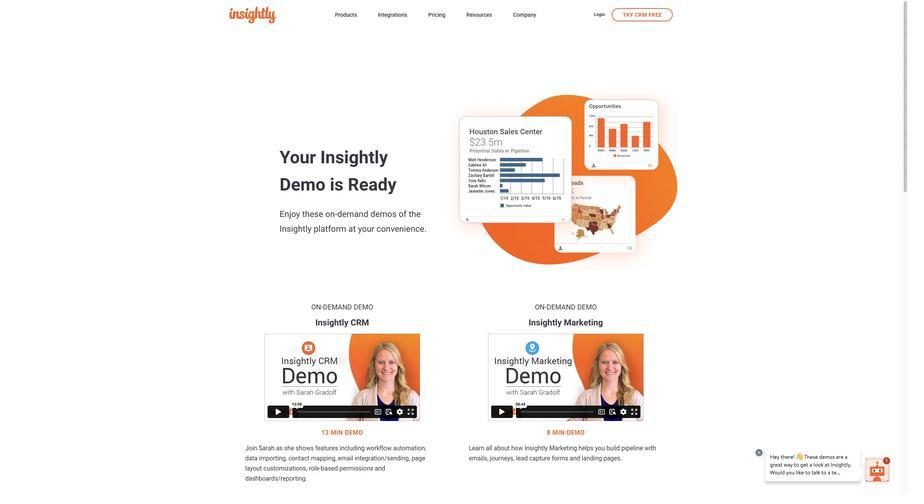 Task type: describe. For each thing, give the bounding box(es) containing it.
demo
[[280, 174, 326, 195]]

based
[[321, 465, 338, 472]]

these
[[302, 209, 323, 219]]

integration/sending,
[[355, 455, 410, 462]]

platform
[[314, 224, 346, 234]]

on- for insightly marketing
[[535, 303, 547, 311]]

all
[[486, 445, 492, 452]]

products
[[335, 12, 357, 18]]

and inside learn all about how insightly marketing helps you build pipeline with emails, journeys, lead capture forms and landing pages.
[[570, 455, 580, 462]]

on- for insightly crm
[[311, 303, 323, 311]]

pricing link
[[428, 10, 446, 21]]

role-
[[309, 465, 321, 472]]

enjoy these on-demand demos of the insightly platform at your convenience.
[[280, 209, 427, 234]]

as
[[276, 445, 283, 452]]

landing
[[582, 455, 602, 462]]

lead
[[516, 455, 528, 462]]

your
[[280, 147, 316, 168]]

learn all about how insightly marketing helps you build pipeline with emails, journeys, lead capture forms and landing pages.
[[469, 445, 656, 462]]

at
[[348, 224, 356, 234]]

dashboards/reporting.
[[245, 475, 307, 483]]

insightly inside learn all about how insightly marketing helps you build pipeline with emails, journeys, lead capture forms and landing pages.
[[525, 445, 548, 452]]

try crm free link
[[612, 8, 673, 21]]

your insightly demo is ready
[[280, 147, 397, 195]]

insightly inside enjoy these on-demand demos of the insightly platform at your convenience.
[[280, 224, 312, 234]]

demo for insightly marketing
[[577, 303, 597, 311]]

marketing inside learn all about how insightly marketing helps you build pipeline with emails, journeys, lead capture forms and landing pages.
[[549, 445, 577, 452]]

and inside "join sarah as she shows features including workflow automation, data importing, contact mapping, email integration/sending, page layout customizations, role-based permissions and dashboards/reporting."
[[375, 465, 385, 472]]

she
[[284, 445, 294, 452]]

free
[[649, 11, 662, 18]]

demo for insightly crm
[[354, 303, 373, 311]]

email
[[338, 455, 353, 462]]

on-demand demo for crm
[[311, 303, 373, 311]]

insightly inside your insightly demo is ready
[[320, 147, 388, 168]]

integrations link
[[378, 10, 407, 21]]

including
[[340, 445, 365, 452]]

0 vertical spatial marketing
[[564, 318, 603, 327]]

about
[[494, 445, 510, 452]]

mapping,
[[311, 455, 337, 462]]

integrations
[[378, 12, 407, 18]]

layout
[[245, 465, 262, 472]]

13 min demo
[[321, 429, 363, 436]]

pages.
[[604, 455, 622, 462]]

insightly marketing
[[529, 318, 603, 327]]

demo for learn all about how insightly marketing helps you build pipeline with emails, journeys, lead capture forms and landing pages.
[[567, 429, 585, 436]]

join sarah as she shows features including workflow automation, data importing, contact mapping, email integration/sending, page layout customizations, role-based permissions and dashboards/reporting.
[[245, 445, 426, 483]]

login
[[594, 12, 605, 17]]

ready
[[348, 174, 397, 195]]



Task type: vqa. For each thing, say whether or not it's contained in the screenshot.
Demo
yes



Task type: locate. For each thing, give the bounding box(es) containing it.
demo
[[354, 303, 373, 311], [577, 303, 597, 311], [345, 429, 363, 436], [567, 429, 585, 436]]

on-
[[311, 303, 323, 311], [535, 303, 547, 311]]

1 horizontal spatial demand
[[547, 303, 576, 311]]

0 vertical spatial and
[[570, 455, 580, 462]]

try crm free button
[[612, 8, 673, 21]]

demand for crm
[[323, 303, 352, 311]]

1 horizontal spatial on-
[[535, 303, 547, 311]]

8 min demo
[[547, 429, 585, 436]]

demand
[[337, 209, 368, 219]]

on-demand demo for marketing
[[535, 303, 597, 311]]

journeys,
[[490, 455, 515, 462]]

pricing
[[428, 12, 446, 18]]

try crm free
[[623, 11, 662, 18]]

automation,
[[393, 445, 426, 452]]

1 horizontal spatial min
[[553, 429, 565, 436]]

demo up insightly crm
[[354, 303, 373, 311]]

capture
[[529, 455, 550, 462]]

on-demand demo up insightly crm
[[311, 303, 373, 311]]

of
[[399, 209, 407, 219]]

page
[[412, 455, 425, 462]]

insightly
[[320, 147, 388, 168], [280, 224, 312, 234], [315, 318, 349, 327], [529, 318, 562, 327], [525, 445, 548, 452]]

insightly crm
[[315, 318, 369, 327]]

demo up insightly marketing
[[577, 303, 597, 311]]

demand
[[323, 303, 352, 311], [547, 303, 576, 311]]

1 horizontal spatial on-demand demo
[[535, 303, 597, 311]]

helps
[[579, 445, 594, 452]]

demos
[[371, 209, 397, 219]]

data
[[245, 455, 258, 462]]

the
[[409, 209, 421, 219]]

0 horizontal spatial on-demand demo
[[311, 303, 373, 311]]

importing,
[[259, 455, 287, 462]]

build
[[607, 445, 620, 452]]

0 horizontal spatial min
[[331, 429, 343, 436]]

try
[[623, 11, 633, 18]]

your
[[358, 224, 375, 234]]

emails,
[[469, 455, 489, 462]]

1 vertical spatial crm
[[351, 318, 369, 327]]

demo up "including"
[[345, 429, 363, 436]]

enjoy
[[280, 209, 300, 219]]

company
[[513, 12, 536, 18]]

min for crm
[[331, 429, 343, 436]]

min right 8
[[553, 429, 565, 436]]

and right forms
[[570, 455, 580, 462]]

2 min from the left
[[553, 429, 565, 436]]

is
[[330, 174, 344, 195]]

insightly logo link
[[230, 7, 323, 23]]

0 vertical spatial crm
[[635, 11, 647, 18]]

min
[[331, 429, 343, 436], [553, 429, 565, 436]]

you
[[595, 445, 605, 452]]

crm
[[635, 11, 647, 18], [351, 318, 369, 327]]

min for marketing
[[553, 429, 565, 436]]

resources link
[[467, 10, 492, 21]]

company link
[[513, 10, 536, 21]]

0 horizontal spatial and
[[375, 465, 385, 472]]

on-demand demo
[[311, 303, 373, 311], [535, 303, 597, 311]]

0 horizontal spatial on-
[[311, 303, 323, 311]]

2 demand from the left
[[547, 303, 576, 311]]

join
[[245, 445, 257, 452]]

on-
[[325, 209, 337, 219]]

how
[[511, 445, 523, 452]]

1 vertical spatial marketing
[[549, 445, 577, 452]]

shows
[[296, 445, 314, 452]]

demand up insightly marketing
[[547, 303, 576, 311]]

and
[[570, 455, 580, 462], [375, 465, 385, 472]]

0 horizontal spatial crm
[[351, 318, 369, 327]]

contact
[[289, 455, 310, 462]]

workflow
[[366, 445, 392, 452]]

on- up insightly marketing
[[535, 303, 547, 311]]

on-demand demo up insightly marketing
[[535, 303, 597, 311]]

login link
[[594, 12, 605, 18]]

on- up insightly crm
[[311, 303, 323, 311]]

convenience.
[[377, 224, 427, 234]]

0 horizontal spatial demand
[[323, 303, 352, 311]]

13
[[321, 429, 329, 436]]

1 vertical spatial and
[[375, 465, 385, 472]]

insightly logo image
[[230, 7, 276, 23]]

min right 13
[[331, 429, 343, 436]]

1 horizontal spatial crm
[[635, 11, 647, 18]]

and down integration/sending,
[[375, 465, 385, 472]]

demo up 'helps'
[[567, 429, 585, 436]]

learn
[[469, 445, 485, 452]]

demo for join sarah as she shows features including workflow automation, data importing, contact mapping, email integration/sending, page layout customizations, role-based permissions and dashboards/reporting.
[[345, 429, 363, 436]]

crm for try
[[635, 11, 647, 18]]

products link
[[335, 10, 357, 21]]

resources
[[467, 12, 492, 18]]

demand for marketing
[[547, 303, 576, 311]]

sarah
[[259, 445, 275, 452]]

features
[[315, 445, 338, 452]]

1 demand from the left
[[323, 303, 352, 311]]

permissions
[[339, 465, 373, 472]]

demand up insightly crm
[[323, 303, 352, 311]]

1 on- from the left
[[311, 303, 323, 311]]

1 horizontal spatial and
[[570, 455, 580, 462]]

with
[[645, 445, 656, 452]]

8
[[547, 429, 551, 436]]

crm inside button
[[635, 11, 647, 18]]

pipeline
[[622, 445, 643, 452]]

2 on- from the left
[[535, 303, 547, 311]]

marketing
[[564, 318, 603, 327], [549, 445, 577, 452]]

customizations,
[[264, 465, 307, 472]]

crm for insightly
[[351, 318, 369, 327]]

1 min from the left
[[331, 429, 343, 436]]

forms
[[552, 455, 568, 462]]

2 on-demand demo from the left
[[535, 303, 597, 311]]

1 on-demand demo from the left
[[311, 303, 373, 311]]



